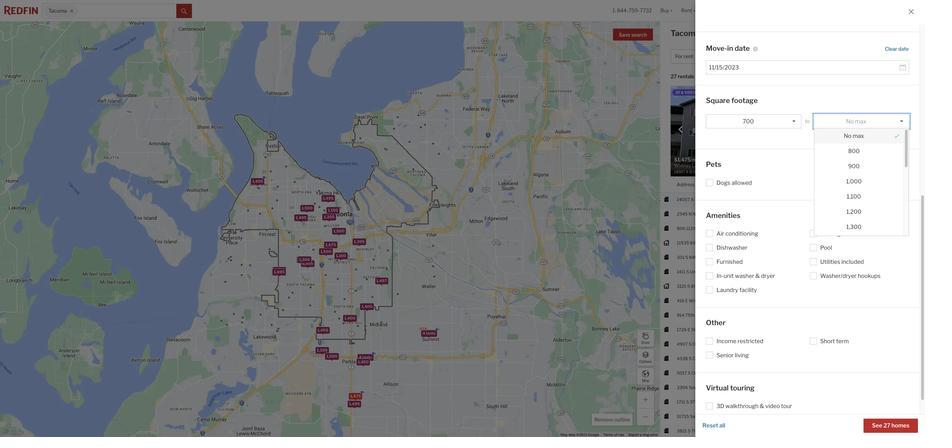 Task type: locate. For each thing, give the bounding box(es) containing it.
1,475
[[325, 243, 336, 248], [350, 394, 361, 399]]

11535
[[677, 240, 689, 246]]

$1,395
[[759, 414, 773, 420]]

tacoma down virtual touring
[[724, 400, 740, 405]]

1,475 down 1,450
[[350, 394, 361, 399]]

None search field
[[78, 4, 176, 18]]

2545 n narrows dr
[[677, 212, 715, 217]]

air conditioning
[[717, 231, 758, 237]]

$1,495 for 5017 s orchard st
[[759, 371, 773, 376]]

56th
[[691, 327, 701, 333]]

air
[[717, 231, 724, 237]]

1,395
[[354, 240, 365, 244], [302, 261, 313, 266], [317, 348, 327, 353]]

$1,495 for 1411 s union ave
[[759, 269, 773, 275]]

tacoma down parkland
[[724, 212, 740, 217]]

2 vertical spatial favorite this home image
[[907, 369, 916, 377]]

1 horizontal spatial 1,475
[[350, 394, 361, 399]]

0 horizontal spatial map
[[561, 434, 568, 437]]

1 vertical spatial $1,495
[[759, 371, 773, 376]]

map for map data ©2023 google
[[561, 434, 568, 437]]

1 vertical spatial 4 units
[[359, 356, 372, 361]]

s right the 301
[[685, 255, 688, 260]]

1 horizontal spatial 27
[[883, 423, 890, 430]]

furnished
[[717, 259, 743, 266]]

x-out this home image
[[812, 164, 820, 173]]

1 favorite this home image from the top
[[907, 224, 916, 232]]

3306
[[677, 385, 688, 391]]

860
[[844, 255, 852, 260]]

s right 4338
[[689, 356, 691, 362]]

1 vertical spatial no max
[[844, 133, 864, 139]]

3d for 3d walkthrough & video tour
[[717, 404, 724, 410]]

tacoma down income
[[724, 356, 740, 362]]

1 horizontal spatial units
[[426, 331, 436, 336]]

address button
[[677, 177, 695, 193]]

1,318
[[298, 257, 308, 262]]

e right 112th
[[703, 226, 706, 231]]

living
[[735, 352, 749, 359]]

0 vertical spatial days
[[880, 371, 890, 376]]

1 $1,495 from the top
[[759, 269, 773, 275]]

s left "8th"
[[687, 284, 690, 289]]

max
[[855, 118, 866, 125], [853, 133, 864, 139]]

1 vertical spatial favorite this home image
[[907, 209, 916, 218]]

map down options
[[642, 379, 649, 383]]

21
[[875, 371, 880, 376]]

no max inside dialog
[[844, 133, 864, 139]]

3821 s thompson ave tacoma
[[677, 429, 740, 434]]

1 vertical spatial 1,475
[[350, 394, 361, 399]]

st right 75th
[[696, 313, 700, 318]]

s for 5017
[[688, 371, 691, 376]]

available
[[881, 113, 899, 119]]

1 horizontal spatial 1,400
[[362, 304, 373, 309]]

/mo for 1411 s union ave
[[773, 269, 781, 275]]

tacoma down unit
[[724, 284, 740, 289]]

location
[[724, 182, 743, 187]]

beds button
[[804, 177, 815, 193]]

no max right —
[[846, 118, 866, 125]]

s for 4338
[[689, 356, 691, 362]]

759-
[[628, 8, 640, 14]]

s right 4907
[[689, 342, 691, 347]]

1 vertical spatial &
[[755, 273, 760, 280]]

932
[[844, 371, 852, 376]]

0 vertical spatial max
[[855, 118, 866, 125]]

3d left video in the top right of the page
[[675, 90, 680, 95]]

s right 3821
[[688, 429, 690, 434]]

2 vertical spatial days
[[881, 429, 891, 434]]

a
[[640, 434, 642, 437]]

1 vertical spatial 1,400
[[344, 316, 355, 321]]

0 vertical spatial 4
[[423, 331, 425, 336]]

facility
[[739, 287, 757, 294]]

1,150
[[328, 208, 338, 213]]

tacoma for 301 s 84th st
[[724, 255, 740, 260]]

narrows
[[693, 212, 709, 217]]

dr
[[710, 212, 715, 217]]

tacoma up virtual touring
[[724, 371, 740, 376]]

s right the 1411 on the right of the page
[[686, 269, 689, 275]]

0 vertical spatial map
[[642, 379, 649, 383]]

map
[[642, 379, 649, 383], [561, 434, 568, 437]]

1 vertical spatial 27
[[883, 423, 890, 430]]

st right 37th
[[700, 400, 704, 405]]

for
[[675, 53, 683, 59]]

outline
[[614, 417, 630, 423]]

/mo for 1711 s 37th st
[[773, 400, 781, 405]]

0 vertical spatial orchard
[[692, 342, 708, 347]]

$1,495 /mo right washer
[[759, 269, 781, 275]]

0 horizontal spatial units
[[362, 356, 372, 361]]

0 vertical spatial &
[[681, 90, 684, 95]]

1 vertical spatial orchard
[[692, 371, 708, 376]]

e right 416
[[685, 298, 688, 304]]

$1,495
[[759, 269, 773, 275], [759, 371, 773, 376]]

2 horizontal spatial 1,395
[[354, 240, 365, 244]]

1 vertical spatial units
[[362, 356, 372, 361]]

1 $1,495 /mo from the top
[[759, 269, 781, 275]]

2 2 from the top
[[804, 414, 807, 420]]

/mo for 14007 a st s
[[773, 197, 781, 202]]

favorite this home image
[[907, 224, 916, 232], [907, 412, 916, 421], [907, 427, 916, 435]]

no max for no max element
[[844, 133, 864, 139]]

remove outline
[[594, 417, 630, 423]]

0 vertical spatial 4 units
[[423, 331, 436, 336]]

map inside "button"
[[642, 379, 649, 383]]

900
[[848, 163, 860, 170]]

no right —
[[846, 118, 854, 125]]

list box
[[814, 114, 909, 250]]

$1,500 /mo
[[759, 400, 781, 405]]

s right 5017 at the bottom right
[[688, 371, 691, 376]]

see 27 homes button
[[864, 419, 918, 434]]

/mo for 10715 sales rd s
[[773, 414, 781, 420]]

$1,495 down $1,295
[[759, 371, 773, 376]]

798
[[844, 212, 852, 217]]

s for 301
[[685, 255, 688, 260]]

walkthrough
[[725, 404, 759, 410]]

914
[[677, 313, 684, 318]]

2
[[804, 371, 807, 376], [804, 414, 807, 420]]

days right 53 on the bottom right of the page
[[881, 429, 891, 434]]

1 vertical spatial 1,300
[[299, 258, 310, 263]]

dogs allowed
[[717, 180, 752, 186]]

st right the sawyer
[[705, 385, 709, 391]]

1 vertical spatial $1,495 /mo
[[759, 371, 781, 376]]

no max
[[846, 118, 866, 125], [844, 133, 864, 139]]

tacoma for 2545 n narrows dr
[[724, 212, 740, 217]]

0 vertical spatial favorite this home image
[[907, 224, 916, 232]]

416 e wright ave unit 1
[[677, 298, 723, 304]]

no max down status
[[844, 133, 864, 139]]

1,300 inside dialog
[[846, 224, 862, 231]]

e right 75th
[[701, 313, 703, 318]]

0 vertical spatial favorite this home image
[[907, 195, 916, 203]]

tacoma for 1726 e 56th st
[[724, 327, 740, 333]]

1 horizontal spatial 1,300
[[846, 224, 862, 231]]

st up virtual on the bottom
[[708, 371, 713, 376]]

dialog containing no max
[[814, 128, 909, 250]]

dialog
[[814, 128, 909, 250]]

$1,475
[[759, 197, 773, 202]]

0 vertical spatial 1,100
[[847, 193, 861, 200]]

0 vertical spatial 1,300
[[846, 224, 862, 231]]

s for 3115
[[687, 284, 690, 289]]

sawyer
[[689, 385, 704, 391]]

14007 a st s
[[677, 197, 703, 202]]

864
[[844, 414, 852, 420]]

0 horizontal spatial date
[[735, 44, 750, 53]]

st right a
[[695, 197, 699, 202]]

0 horizontal spatial 1,300
[[299, 258, 310, 263]]

©2023
[[576, 434, 587, 437]]

1 vertical spatial favorite this home image
[[907, 412, 916, 421]]

/mo for 5017 s orchard st
[[773, 371, 781, 376]]

e for 914 75th st e
[[701, 313, 703, 318]]

map
[[643, 434, 650, 437]]

google image
[[2, 429, 25, 438]]

27 right see
[[883, 423, 890, 430]]

tacoma down air conditioning
[[724, 240, 740, 246]]

date right "clear" on the top of page
[[898, 46, 909, 52]]

$1,495 /mo for st
[[759, 371, 781, 376]]

$1,495 right washer
[[759, 269, 773, 275]]

utilities included
[[820, 259, 864, 266]]

6 days
[[875, 414, 888, 420]]

&
[[681, 90, 684, 95], [755, 273, 760, 280], [760, 404, 764, 410]]

2 vertical spatial &
[[760, 404, 764, 410]]

800 up 1,200
[[844, 197, 852, 202]]

800 up 900
[[848, 148, 860, 155]]

$1,495 /mo up the $1,500 /mo on the bottom right of page
[[759, 371, 781, 376]]

1 vertical spatial days
[[879, 414, 888, 420]]

washer/dryer hookups
[[820, 273, 881, 280]]

3 favorite this home image from the top
[[907, 369, 916, 377]]

0 vertical spatial $1,495
[[759, 269, 773, 275]]

orchard down "cedar"
[[692, 371, 708, 376]]

0 horizontal spatial 3d
[[675, 90, 680, 95]]

4 units
[[423, 331, 436, 336], [359, 356, 372, 361]]

0 vertical spatial $1,495 /mo
[[759, 269, 781, 275]]

2 vertical spatial 1,395
[[317, 348, 327, 353]]

tacoma up 'all'
[[724, 414, 740, 420]]

no down —
[[844, 133, 851, 139]]

& left video in the top right of the page
[[681, 90, 684, 95]]

0 vertical spatial units
[[426, 331, 436, 336]]

days for 53 days
[[881, 429, 891, 434]]

0 horizontal spatial 1,400
[[344, 316, 355, 321]]

tacoma up walkthrough
[[724, 385, 740, 391]]

tacoma for 5017 s orchard st
[[724, 371, 740, 376]]

data
[[568, 434, 575, 437]]

s for 1411
[[686, 269, 689, 275]]

options
[[639, 360, 652, 364]]

orchard up "cedar"
[[692, 342, 708, 347]]

days right 6
[[879, 414, 888, 420]]

1 right unit
[[721, 298, 723, 304]]

1 day
[[875, 269, 885, 275]]

date right in
[[735, 44, 750, 53]]

list box containing no max
[[814, 114, 909, 250]]

submit search image
[[181, 8, 187, 14]]

max down status
[[853, 133, 864, 139]]

1,100
[[847, 193, 861, 200], [336, 254, 346, 259]]

virtual touring
[[706, 384, 755, 393]]

1 vertical spatial 3d
[[717, 404, 724, 410]]

0 vertical spatial 27
[[671, 74, 677, 80]]

1 horizontal spatial 3d
[[717, 404, 724, 410]]

27 left rentals
[[671, 74, 677, 80]]

tacoma up income
[[724, 327, 740, 333]]

map left data
[[561, 434, 568, 437]]

tacoma for 4907 s orchard st
[[724, 342, 740, 347]]

1 left '864'
[[824, 414, 826, 420]]

washer
[[735, 273, 754, 280]]

unit
[[724, 273, 734, 280]]

1-844-759-7732 link
[[613, 8, 652, 14]]

1 horizontal spatial map
[[642, 379, 649, 383]]

1,475 down 1,350
[[325, 243, 336, 248]]

3d down virtual on the bottom
[[717, 404, 724, 410]]

date inside button
[[898, 46, 909, 52]]

other
[[706, 319, 726, 328]]

s right 'rd'
[[708, 414, 711, 420]]

6th
[[690, 240, 697, 246]]

416
[[677, 298, 684, 304]]

0 vertical spatial 2
[[804, 371, 807, 376]]

st right "cedar"
[[705, 356, 709, 362]]

& left dryer
[[755, 273, 760, 280]]

ave for thompson
[[714, 429, 721, 434]]

days right 21
[[880, 371, 890, 376]]

status
[[853, 113, 866, 119]]

tacoma down furnished
[[724, 269, 740, 275]]

1 vertical spatial 4
[[359, 356, 362, 361]]

move-
[[706, 44, 727, 53]]

remove
[[594, 417, 613, 423]]

virtual
[[706, 384, 729, 393]]

2 $1,495 from the top
[[759, 371, 773, 376]]

1 vertical spatial 1,395
[[302, 261, 313, 266]]

2 $1,495 /mo from the top
[[759, 371, 781, 376]]

4338
[[677, 356, 688, 362]]

1 vertical spatial map
[[561, 434, 568, 437]]

& left video
[[760, 404, 764, 410]]

e for 806 112th st e
[[703, 226, 706, 231]]

3d & video tour
[[675, 90, 706, 95]]

2 vertical spatial favorite this home image
[[907, 427, 916, 435]]

3821
[[677, 429, 687, 434]]

1 horizontal spatial 1,100
[[847, 193, 861, 200]]

Select your move-in date text field
[[709, 64, 900, 71]]

$1,475 /mo
[[759, 197, 781, 202]]

remove tacoma image
[[70, 9, 74, 13]]

s
[[700, 197, 703, 202], [685, 255, 688, 260], [686, 269, 689, 275], [687, 284, 690, 289], [689, 342, 691, 347], [689, 356, 691, 362], [688, 371, 691, 376], [686, 400, 689, 405], [708, 414, 711, 420], [688, 429, 690, 434]]

0 vertical spatial 800
[[848, 148, 860, 155]]

rent
[[684, 53, 693, 59]]

$1,495 /mo for ave
[[759, 269, 781, 275]]

1 horizontal spatial date
[[898, 46, 909, 52]]

location button
[[724, 177, 743, 193]]

0 vertical spatial 3d
[[675, 90, 680, 95]]

s right 1711
[[686, 400, 689, 405]]

21 days
[[875, 371, 890, 376]]

0 horizontal spatial 1,100
[[336, 254, 346, 259]]

914 75th st e
[[677, 313, 703, 318]]

0 vertical spatial no max
[[846, 118, 866, 125]]

1711 s 37th st
[[677, 400, 704, 405]]

tacoma for 1411 s union ave
[[724, 269, 740, 275]]

1 vertical spatial 2
[[804, 414, 807, 420]]

1 2 from the top
[[804, 371, 807, 376]]

senior living
[[717, 352, 749, 359]]

1 vertical spatial 1,100
[[336, 254, 346, 259]]

sort
[[703, 74, 713, 80]]

tacoma for 4338 s cedar st
[[724, 356, 740, 362]]

$1,295
[[759, 342, 773, 347]]

map region
[[0, 0, 716, 438]]

tacoma for 11535 6th ave e
[[724, 240, 740, 246]]

days for 6 days
[[879, 414, 888, 420]]

0 vertical spatial 1,475
[[325, 243, 336, 248]]

max up no max element
[[855, 118, 866, 125]]

tacoma down dishwasher
[[724, 255, 740, 260]]

e right '6th'
[[706, 240, 709, 246]]

1 vertical spatial no
[[844, 133, 851, 139]]

tacoma up senior living
[[724, 342, 740, 347]]

favorite this home image
[[907, 195, 916, 203], [907, 209, 916, 218], [907, 369, 916, 377]]



Task type: vqa. For each thing, say whether or not it's contained in the screenshot.
the topmost 28.3%
no



Task type: describe. For each thing, give the bounding box(es) containing it.
recommended button
[[714, 73, 757, 80]]

844-
[[617, 8, 628, 14]]

thompson
[[691, 429, 713, 434]]

1 left 932
[[824, 371, 826, 376]]

no max for list box containing no max
[[846, 118, 866, 125]]

included
[[841, 259, 864, 266]]

st left income
[[709, 342, 713, 347]]

previous button image
[[677, 126, 684, 133]]

sort : recommended
[[703, 74, 751, 80]]

0 horizontal spatial 1,395
[[302, 261, 313, 266]]

no max element
[[814, 128, 903, 144]]

10715
[[677, 414, 689, 420]]

1 favorite this home image from the top
[[907, 195, 916, 203]]

to
[[805, 118, 810, 124]]

map data ©2023 google
[[561, 434, 599, 437]]

e left '56th'
[[688, 327, 690, 333]]

850-
[[844, 226, 854, 231]]

cedar
[[692, 356, 704, 362]]

reset all
[[702, 423, 725, 430]]

map for map
[[642, 379, 649, 383]]

allowed for parking allowed
[[842, 231, 862, 237]]

1726
[[677, 327, 687, 333]]

tacoma left remove tacoma icon
[[48, 8, 67, 14]]

1,100 inside map region
[[336, 254, 346, 259]]

s for 4907
[[689, 342, 691, 347]]

7732
[[640, 8, 652, 14]]

utilities
[[820, 259, 840, 266]]

3115 s 8th st
[[677, 284, 703, 289]]

terms of use
[[603, 434, 624, 437]]

parkland
[[724, 197, 742, 202]]

see 27 homes
[[872, 423, 909, 430]]

0 horizontal spatial 4
[[359, 356, 362, 361]]

1,350
[[324, 215, 335, 220]]

next button image
[[779, 126, 786, 133]]

recommended
[[715, 74, 751, 80]]

3115
[[677, 284, 686, 289]]

conditioning
[[725, 231, 758, 237]]

1 left term
[[824, 342, 826, 347]]

112th
[[686, 226, 697, 231]]

84th
[[689, 255, 699, 260]]

rd
[[701, 414, 707, 420]]

orchard for 4907
[[692, 342, 708, 347]]

s right a
[[700, 197, 703, 202]]

0 vertical spatial no
[[846, 118, 854, 125]]

1 left day
[[875, 269, 877, 275]]

1-
[[613, 8, 617, 14]]

dogs
[[717, 180, 730, 186]]

tacoma up for rent
[[671, 29, 700, 38]]

error
[[650, 434, 658, 437]]

short
[[820, 338, 835, 345]]

report a map error link
[[628, 434, 658, 437]]

short term
[[820, 338, 849, 345]]

tacoma for 10715 sales rd s
[[724, 414, 740, 420]]

reset
[[702, 423, 718, 430]]

53
[[875, 429, 881, 434]]

0 vertical spatial 1,400
[[362, 304, 373, 309]]

tacoma rentals
[[671, 29, 730, 38]]

save
[[619, 32, 630, 38]]

allowed for dogs allowed
[[732, 180, 752, 186]]

0 horizontal spatial 1,475
[[325, 243, 336, 248]]

s for 3821
[[688, 429, 690, 434]]

1 down beds button
[[804, 197, 806, 202]]

6
[[875, 414, 878, 420]]

all
[[719, 423, 725, 430]]

st right 84th
[[700, 255, 704, 260]]

map button
[[637, 368, 654, 386]]

1711
[[677, 400, 685, 405]]

tacoma for 3306 sawyer st
[[724, 385, 740, 391]]

$1,500
[[759, 400, 773, 405]]

3d for 3d & video tour
[[675, 90, 680, 95]]

1 horizontal spatial 1,395
[[317, 348, 327, 353]]

1,400 image
[[814, 235, 903, 250]]

1 down utilities
[[824, 269, 826, 275]]

income
[[717, 338, 736, 345]]

tacoma right reset
[[724, 429, 740, 434]]

e for 11535 6th ave e
[[706, 240, 709, 246]]

1 vertical spatial 800
[[844, 197, 852, 202]]

2 for $1,395 /mo
[[804, 414, 807, 420]]

1 horizontal spatial 4
[[423, 331, 425, 336]]

1 horizontal spatial 4 units
[[423, 331, 436, 336]]

27 inside button
[[883, 423, 890, 430]]

clear date
[[885, 46, 909, 52]]

8th
[[691, 284, 698, 289]]

1,000
[[846, 178, 862, 185]]

1411
[[677, 269, 685, 275]]

st right "8th"
[[699, 284, 703, 289]]

video
[[685, 90, 696, 95]]

beds
[[804, 182, 815, 187]]

s for 1711
[[686, 400, 689, 405]]

orchard for 5017
[[692, 371, 708, 376]]

ave for wright
[[703, 298, 711, 304]]

806
[[677, 226, 685, 231]]

5017
[[677, 371, 687, 376]]

tacoma for 3115 s 8th st
[[724, 284, 740, 289]]

0 horizontal spatial 4 units
[[359, 356, 372, 361]]

2 favorite this home image from the top
[[907, 209, 916, 218]]

2 favorite this home image from the top
[[907, 412, 916, 421]]

0 horizontal spatial 27
[[671, 74, 677, 80]]

report a map error
[[628, 434, 658, 437]]

1 vertical spatial max
[[853, 133, 864, 139]]

washer/dryer
[[820, 273, 857, 280]]

in-
[[717, 273, 724, 280]]

touring
[[730, 384, 755, 393]]

terms of use link
[[603, 434, 624, 437]]

use
[[618, 434, 624, 437]]

4907 s orchard st
[[677, 342, 713, 347]]

allowed for cats allowed
[[839, 180, 859, 186]]

:
[[713, 74, 714, 80]]

75th
[[685, 313, 695, 318]]

options button
[[637, 349, 654, 367]]

301
[[677, 255, 684, 260]]

hookups
[[858, 273, 881, 280]]

amenities
[[706, 211, 740, 220]]

1411 s union ave
[[677, 269, 710, 275]]

1,100 inside dialog
[[847, 193, 861, 200]]

tour
[[781, 404, 792, 410]]

for rent
[[675, 53, 693, 59]]

1 down pool
[[824, 255, 826, 260]]

0 vertical spatial 1,395
[[354, 240, 365, 244]]

11535 6th ave e
[[677, 240, 709, 246]]

parking
[[820, 231, 841, 237]]

days for 21 days
[[880, 371, 890, 376]]

cats
[[825, 180, 837, 186]]

draw
[[641, 341, 650, 345]]

3306 sawyer st
[[677, 385, 709, 391]]

10715 sales rd s
[[677, 414, 711, 420]]

1,300 inside map region
[[299, 258, 310, 263]]

850-919
[[844, 226, 861, 231]]

st right 112th
[[698, 226, 702, 231]]

1,497
[[377, 279, 387, 284]]

day
[[878, 269, 885, 275]]

rentals
[[678, 74, 694, 80]]

ave for union
[[702, 269, 710, 275]]

2 for $1,495 /mo
[[804, 371, 807, 376]]

sq.ft. button
[[844, 177, 856, 193]]

tacoma for 1711 s 37th st
[[724, 400, 740, 405]]

st right '56th'
[[702, 327, 706, 333]]

37th
[[690, 400, 699, 405]]

report
[[628, 434, 639, 437]]

photo of 14007 a st s, parkland, wa 98444 image
[[671, 86, 793, 177]]

3 favorite this home image from the top
[[907, 427, 916, 435]]



